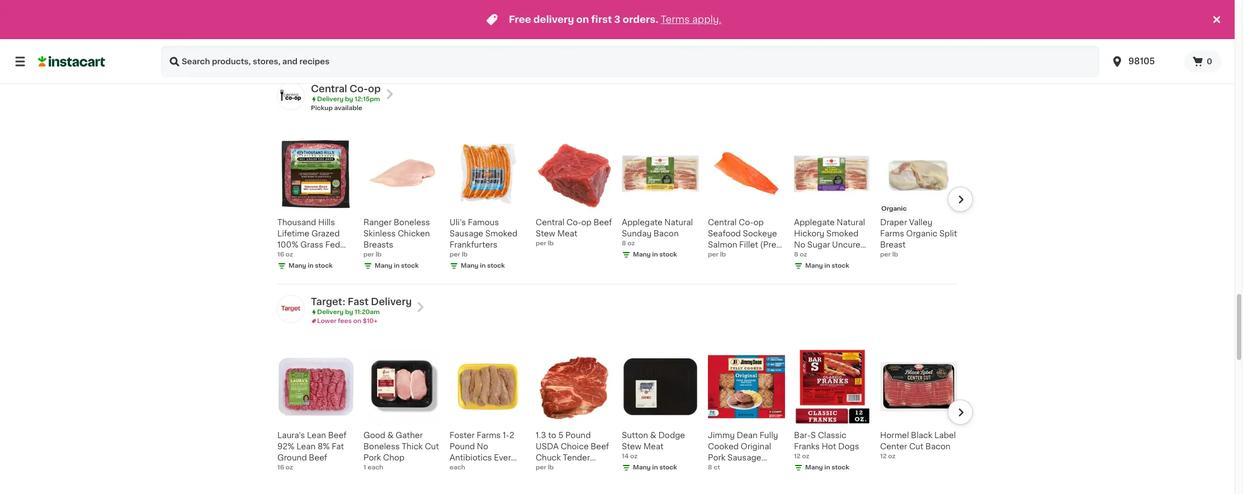 Task type: describe. For each thing, give the bounding box(es) containing it.
sausage inside jimmy dean fully cooked original pork sausage patties
[[728, 454, 762, 462]]

many for applegate natural sunday bacon
[[633, 252, 651, 258]]

jimmy
[[708, 432, 735, 440]]

beef inside ibp sliced boneless peeled beef knuckles 10 lb
[[794, 28, 813, 36]]

breast inside foster farms 1-2 pound no antibiotics ever boneless skinless chicken breast tenders
[[484, 476, 510, 484]]

chicken inside bella farms boneless skinless iqf chicken breasts
[[638, 28, 670, 36]]

1.3 to 5 pound usda choice beef chuck tender roast
[[536, 432, 610, 473]]

many in stock for cubed goat meat
[[547, 27, 591, 33]]

hickory
[[794, 230, 825, 238]]

14
[[622, 454, 629, 460]]

5 inside "northwest finest 93% lean ground beef 5 lb"
[[881, 38, 885, 45]]

lb inside ranger boneless skinless chicken breasts per lb
[[376, 252, 382, 258]]

co- for central co-op beef stew meat per lb
[[567, 219, 582, 226]]

beef,
[[309, 252, 329, 260]]

4
[[622, 38, 626, 45]]

fees
[[338, 318, 352, 324]]

stew inside sutton & dodge stew meat 14 oz
[[622, 443, 642, 451]]

many for applegate natural hickory smoked no sugar uncured bacon
[[806, 263, 823, 269]]

bella
[[622, 5, 641, 13]]

many in stock for sutton & dodge stew meat
[[633, 465, 677, 471]]

ground for laura's lean beef 92% lean 8% fat ground beef 16 oz
[[278, 454, 307, 462]]

koch
[[708, 5, 729, 13]]

16 inside laura's lean beef 92% lean 8% fat ground beef 16 oz
[[278, 465, 284, 471]]

1 ibp from the left
[[450, 5, 463, 13]]

chop
[[383, 454, 405, 462]]

tenders
[[450, 488, 481, 495]]

1-
[[503, 432, 510, 440]]

hot
[[822, 443, 837, 451]]

laura's lean beef 92% lean 8% fat ground beef 16 oz
[[278, 432, 347, 471]]

per inside draper valley farms organic split breast per lb
[[881, 252, 891, 258]]

stock for cubed goat meat
[[574, 27, 591, 33]]

foster
[[450, 432, 475, 440]]

fat inside thousand hills lifetime grazed 100% grass fed ground beef, 80% lean 20% fat
[[318, 263, 330, 271]]

diced
[[479, 5, 503, 13]]

foster farms 1-2 pound no antibiotics ever boneless skinless chicken breast tenders
[[450, 432, 520, 495]]

applegate for sunday
[[622, 219, 663, 226]]

oz inside sutton & dodge stew meat 14 oz
[[631, 454, 638, 460]]

delivery by 12:15pm
[[317, 96, 380, 102]]

jimmy dean fully cooked original pork sausage patties
[[708, 432, 779, 473]]

lower fees on $10+
[[317, 318, 378, 324]]

meat inside central co-op beef stew meat per lb
[[558, 230, 578, 238]]

applegate natural sunday bacon 8 oz
[[622, 219, 693, 246]]

foods
[[731, 5, 755, 13]]

12 for center
[[881, 454, 887, 460]]

no inside foster farms 1-2 pound no antibiotics ever boneless skinless chicken breast tenders
[[477, 443, 489, 451]]

breasts inside bella farms boneless skinless iqf chicken breasts
[[622, 39, 652, 47]]

dean
[[737, 432, 758, 440]]

iqf
[[622, 28, 636, 36]]

thick
[[402, 443, 423, 451]]

organic inside draper valley farms organic split breast per lb
[[907, 230, 938, 238]]

choice
[[561, 443, 589, 451]]

beef inside "northwest finest 93% lean ground beef 5 lb"
[[881, 28, 899, 36]]

many for uli's famous sausage smoked frankfurters
[[461, 263, 479, 269]]

dodge
[[659, 432, 685, 440]]

frankfurters
[[450, 241, 498, 249]]

in for cubed goat meat
[[566, 27, 572, 33]]

80%
[[331, 252, 349, 260]]

skinless inside bella farms boneless skinless iqf chicken breasts
[[660, 17, 693, 24]]

breasts inside ranger boneless skinless chicken breasts per lb
[[364, 241, 394, 249]]

0 vertical spatial organic
[[882, 206, 907, 212]]

pork inside good & gather boneless thick cut pork chop 1 each
[[364, 454, 381, 462]]

cooked
[[708, 443, 739, 451]]

stock for ibp sliced boneless peeled beef knuckles
[[832, 50, 850, 56]]

in for ibp sliced boneless peeled beef knuckles
[[825, 50, 831, 56]]

roast
[[536, 465, 559, 473]]

many in stock for uli's famous sausage smoked frankfurters
[[461, 263, 505, 269]]

$10+
[[363, 318, 378, 324]]

smoked for natural
[[827, 230, 859, 238]]

thousand
[[278, 219, 316, 226]]

on for fees
[[353, 318, 361, 324]]

leg
[[708, 28, 723, 36]]

ibp sliced boneless peeled beef knuckles 10 lb
[[794, 5, 860, 45]]

natural for smoked
[[837, 219, 866, 226]]

center
[[881, 443, 908, 451]]

10 inside koch foods halal jumbo chicken leg quarters 10 lb
[[708, 38, 715, 45]]

target:
[[311, 297, 346, 306]]

sausage inside uli's famous sausage smoked frankfurters per lb
[[450, 230, 484, 238]]

8 oz
[[794, 252, 808, 258]]

cubed goat meat 10 lb
[[536, 5, 606, 22]]

uli's famous sausage smoked frankfurters per lb
[[450, 219, 518, 258]]

beef inside central co-op beef stew meat per lb
[[594, 219, 612, 226]]

0 button
[[1185, 50, 1222, 73]]

ever
[[494, 454, 511, 462]]

valley
[[910, 219, 933, 226]]

free
[[509, 15, 531, 24]]

8 for hickory
[[794, 252, 799, 258]]

hormel
[[881, 432, 909, 440]]

patties
[[708, 465, 736, 473]]

cut inside good & gather boneless thick cut pork chop 1 each
[[425, 443, 439, 451]]

stock for bar-s classic franks hot dogs
[[832, 465, 850, 471]]

natural for bacon
[[665, 219, 693, 226]]

goat
[[564, 5, 584, 13]]

lean inside "northwest finest 93% lean ground beef 5 lb"
[[900, 17, 919, 24]]

central for central co-op
[[311, 84, 347, 93]]

in for thousand hills lifetime grazed 100% grass fed ground beef, 80% lean 20% fat
[[308, 263, 314, 269]]

beef inside "link"
[[505, 5, 523, 13]]

free delivery on first 3 orders. terms apply.
[[509, 15, 722, 24]]

stock for sutton & dodge stew meat
[[660, 465, 677, 471]]

0
[[1207, 58, 1213, 65]]

chicken inside ranger boneless skinless chicken breasts per lb
[[398, 230, 430, 238]]

halal
[[757, 5, 777, 13]]

first
[[592, 15, 612, 24]]

uli's
[[450, 219, 466, 226]]

in for applegate natural hickory smoked no sugar uncured bacon
[[825, 263, 831, 269]]

4 lb
[[622, 38, 634, 45]]

lb inside central co-op beef stew meat per lb
[[548, 240, 554, 246]]

many for ranger boneless skinless chicken breasts
[[375, 263, 393, 269]]

sutton
[[622, 432, 648, 440]]

central co-op seafood sockeye salmon fillet (pre- frozen)
[[708, 219, 780, 260]]

delivery by 11:20am
[[317, 309, 380, 315]]

dogs
[[839, 443, 860, 451]]

8 ct
[[708, 465, 721, 471]]

1.3
[[536, 432, 546, 440]]

92%
[[278, 443, 295, 451]]

(pre-
[[761, 241, 780, 249]]

lb inside ibp sliced boneless peeled beef knuckles 10 lb
[[803, 38, 809, 45]]

lb inside the cubed goat meat 10 lb
[[544, 16, 550, 22]]

black
[[911, 432, 933, 440]]

2 98105 button from the left
[[1111, 46, 1178, 77]]

target: fast delivery image
[[278, 296, 304, 323]]

chuck
[[536, 454, 561, 462]]

sugar
[[808, 241, 831, 249]]

boneless inside ranger boneless skinless chicken breasts per lb
[[394, 219, 430, 226]]

bar-
[[794, 432, 811, 440]]

many in stock for applegate natural sunday bacon
[[633, 252, 677, 258]]

central for central co-op beef stew meat per lb
[[536, 219, 565, 226]]

draper valley farms organic split breast per lb
[[881, 219, 958, 258]]

20%
[[299, 263, 316, 271]]

stock for ranger boneless skinless chicken breasts
[[401, 263, 419, 269]]

ibp ibp diced beef
[[450, 5, 523, 13]]

12 for franks
[[794, 454, 801, 460]]

10 inside ibp sliced boneless peeled beef knuckles 10 lb
[[794, 38, 801, 45]]

chicken inside foster farms 1-2 pound no antibiotics ever boneless skinless chicken breast tenders
[[450, 476, 482, 484]]

many for ibp sliced boneless peeled beef knuckles
[[806, 50, 823, 56]]

original
[[741, 443, 772, 451]]

many for sutton & dodge stew meat
[[633, 465, 651, 471]]

bella farms boneless skinless iqf chicken breasts
[[622, 5, 693, 47]]

s
[[811, 432, 816, 440]]

classic
[[818, 432, 847, 440]]

hormel black label center cut bacon 12 oz
[[881, 432, 956, 460]]

8%
[[318, 443, 330, 451]]

lb inside draper valley farms organic split breast per lb
[[893, 252, 899, 258]]

lean inside thousand hills lifetime grazed 100% grass fed ground beef, 80% lean 20% fat
[[278, 263, 297, 271]]

oz inside bar-s classic franks hot dogs 12 oz
[[803, 454, 810, 460]]

chicken inside koch foods halal jumbo chicken leg quarters 10 lb
[[738, 17, 770, 24]]

lb inside uli's famous sausage smoked frankfurters per lb
[[462, 252, 468, 258]]

many in stock for ibp sliced boneless peeled beef knuckles
[[806, 50, 850, 56]]



Task type: locate. For each thing, give the bounding box(es) containing it.
many in stock for ranger boneless skinless chicken breasts
[[375, 263, 419, 269]]

by for fast
[[345, 309, 353, 315]]

0 horizontal spatial fat
[[318, 263, 330, 271]]

applegate inside applegate natural hickory smoked no sugar uncured bacon
[[794, 219, 835, 226]]

2 vertical spatial delivery
[[317, 309, 344, 315]]

ground
[[921, 17, 950, 24], [278, 252, 307, 260], [278, 454, 307, 462]]

stock down dogs
[[832, 465, 850, 471]]

bacon inside applegate natural hickory smoked no sugar uncured bacon
[[794, 252, 820, 260]]

&
[[388, 432, 394, 440], [650, 432, 657, 440]]

apply.
[[693, 15, 722, 24]]

beef right choice
[[591, 443, 610, 451]]

oz down sunday on the right top of page
[[628, 240, 635, 246]]

in down sutton & dodge stew meat 14 oz
[[653, 465, 658, 471]]

12 inside hormel black label center cut bacon 12 oz
[[881, 454, 887, 460]]

bacon inside hormel black label center cut bacon 12 oz
[[926, 443, 951, 451]]

0 horizontal spatial 5
[[559, 432, 564, 440]]

to
[[548, 432, 557, 440]]

cubed
[[536, 5, 562, 13]]

many in stock down applegate natural sunday bacon 8 oz
[[633, 252, 677, 258]]

2 horizontal spatial central
[[708, 219, 737, 226]]

no inside applegate natural hickory smoked no sugar uncured bacon
[[794, 241, 806, 249]]

delivery up pickup available
[[317, 96, 344, 102]]

beef inside "1.3 to 5 pound usda choice beef chuck tender roast"
[[591, 443, 610, 451]]

orders.
[[623, 15, 659, 24]]

0 vertical spatial farms
[[643, 5, 667, 13]]

boneless
[[622, 17, 658, 24], [794, 17, 831, 24], [394, 219, 430, 226], [364, 443, 400, 451], [450, 465, 486, 473]]

oz inside applegate natural sunday bacon 8 oz
[[628, 240, 635, 246]]

instacart logo image
[[38, 55, 105, 68]]

natural inside applegate natural hickory smoked no sugar uncured bacon
[[837, 219, 866, 226]]

central inside central co-op beef stew meat per lb
[[536, 219, 565, 226]]

per lb down salmon
[[708, 252, 726, 258]]

1 vertical spatial fat
[[332, 443, 344, 451]]

many down delivery
[[547, 27, 565, 33]]

each inside good & gather boneless thick cut pork chop 1 each
[[368, 465, 383, 471]]

fed
[[325, 241, 340, 249]]

op
[[368, 84, 381, 93], [582, 219, 592, 226], [754, 219, 764, 226]]

1 horizontal spatial pork
[[708, 454, 726, 462]]

1 pork from the left
[[364, 454, 381, 462]]

ground inside thousand hills lifetime grazed 100% grass fed ground beef, 80% lean 20% fat
[[278, 252, 307, 260]]

98105
[[1129, 57, 1156, 65]]

delivery for central co-op
[[317, 96, 344, 102]]

2 vertical spatial 8
[[708, 465, 713, 471]]

many
[[547, 27, 565, 33], [806, 50, 823, 56], [633, 252, 651, 258], [289, 263, 306, 269], [375, 263, 393, 269], [461, 263, 479, 269], [806, 263, 823, 269], [633, 465, 651, 471], [806, 465, 823, 471]]

16
[[278, 252, 284, 258], [278, 465, 284, 471]]

skinless inside ranger boneless skinless chicken breasts per lb
[[364, 230, 396, 238]]

by for co-
[[345, 96, 353, 102]]

ground inside "northwest finest 93% lean ground beef 5 lb"
[[921, 17, 950, 24]]

lean down northwest
[[900, 17, 919, 24]]

1 vertical spatial breasts
[[364, 241, 394, 249]]

2 & from the left
[[650, 432, 657, 440]]

2 pork from the left
[[708, 454, 726, 462]]

in down frankfurters
[[480, 263, 486, 269]]

pork inside jimmy dean fully cooked original pork sausage patties
[[708, 454, 726, 462]]

1 vertical spatial no
[[477, 443, 489, 451]]

0 vertical spatial breasts
[[622, 39, 652, 47]]

delivery for target: fast delivery
[[317, 309, 344, 315]]

1 horizontal spatial farms
[[643, 5, 667, 13]]

10 down leg
[[708, 38, 715, 45]]

co- inside 'central co-op seafood sockeye salmon fillet (pre- frozen)'
[[739, 219, 754, 226]]

item carousel region for target: fast delivery
[[262, 344, 974, 495]]

& inside good & gather boneless thick cut pork chop 1 each
[[388, 432, 394, 440]]

sockeye
[[743, 230, 777, 238]]

0 horizontal spatial stew
[[536, 230, 556, 238]]

item carousel region containing thousand hills lifetime grazed 100% grass fed ground beef, 80% lean 20% fat
[[262, 131, 974, 280]]

& for good
[[388, 432, 394, 440]]

1 horizontal spatial no
[[794, 241, 806, 249]]

0 horizontal spatial cut
[[425, 443, 439, 451]]

stock down beef,
[[315, 263, 333, 269]]

delivery
[[534, 15, 574, 24]]

stew inside central co-op beef stew meat per lb
[[536, 230, 556, 238]]

0 vertical spatial 16
[[278, 252, 284, 258]]

in for uli's famous sausage smoked frankfurters
[[480, 263, 486, 269]]

pound inside "1.3 to 5 pound usda choice beef chuck tender roast"
[[566, 432, 591, 440]]

0 horizontal spatial breasts
[[364, 241, 394, 249]]

farms for bella farms boneless skinless iqf chicken breasts
[[643, 5, 667, 13]]

beef down 'ibp'
[[794, 28, 813, 36]]

ranger boneless skinless chicken breasts per lb
[[364, 219, 430, 258]]

2 vertical spatial farms
[[477, 432, 501, 440]]

0 horizontal spatial smoked
[[486, 230, 518, 238]]

1 vertical spatial sausage
[[728, 454, 762, 462]]

stock for applegate natural sunday bacon
[[660, 252, 677, 258]]

1 horizontal spatial applegate
[[794, 219, 835, 226]]

farms inside draper valley farms organic split breast per lb
[[881, 230, 905, 238]]

peeled
[[833, 17, 860, 24]]

in down knuckles
[[825, 50, 831, 56]]

by
[[345, 96, 353, 102], [345, 309, 353, 315]]

8 for fully
[[708, 465, 713, 471]]

natural inside applegate natural sunday bacon 8 oz
[[665, 219, 693, 226]]

beef down 8%
[[309, 454, 328, 462]]

stock down the cubed goat meat 10 lb
[[574, 27, 591, 33]]

in for applegate natural sunday bacon
[[653, 252, 658, 258]]

pound inside foster farms 1-2 pound no antibiotics ever boneless skinless chicken breast tenders
[[450, 443, 475, 451]]

2 applegate from the left
[[794, 219, 835, 226]]

breast down draper
[[881, 241, 906, 249]]

2 horizontal spatial farms
[[881, 230, 905, 238]]

12:15pm
[[355, 96, 380, 102]]

on down goat
[[577, 15, 589, 24]]

cut inside hormel black label center cut bacon 12 oz
[[910, 443, 924, 451]]

ground for thousand hills lifetime grazed 100% grass fed ground beef, 80% lean 20% fat
[[278, 252, 307, 260]]

stock down knuckles
[[832, 50, 850, 56]]

1 horizontal spatial &
[[650, 432, 657, 440]]

franks
[[794, 443, 820, 451]]

delivery up lower
[[317, 309, 344, 315]]

1 vertical spatial on
[[353, 318, 361, 324]]

per
[[536, 240, 547, 246], [364, 252, 374, 258], [450, 252, 460, 258], [708, 252, 719, 258], [881, 252, 891, 258], [536, 465, 547, 471]]

5 down 93%
[[881, 38, 885, 45]]

0 vertical spatial ground
[[921, 17, 950, 24]]

0 horizontal spatial 8
[[622, 240, 626, 246]]

stock down ranger boneless skinless chicken breasts per lb
[[401, 263, 419, 269]]

many down sunday on the right top of page
[[633, 252, 651, 258]]

gather
[[396, 432, 423, 440]]

breast inside draper valley farms organic split breast per lb
[[881, 241, 906, 249]]

ibp
[[450, 5, 463, 13], [465, 5, 477, 13]]

1 horizontal spatial 8
[[708, 465, 713, 471]]

northwest finest 93% lean ground beef 5 lb
[[881, 5, 950, 45]]

lean up 8%
[[307, 432, 326, 440]]

breasts down "ranger"
[[364, 241, 394, 249]]

grazed
[[312, 230, 340, 238]]

1 natural from the left
[[665, 219, 693, 226]]

by up available
[[345, 96, 353, 102]]

in down ranger boneless skinless chicken breasts per lb
[[394, 263, 400, 269]]

2 horizontal spatial meat
[[644, 443, 664, 451]]

cut down the black
[[910, 443, 924, 451]]

fat right 8%
[[332, 443, 344, 451]]

smoked inside uli's famous sausage smoked frankfurters per lb
[[486, 230, 518, 238]]

& for sutton
[[650, 432, 657, 440]]

bacon down the label
[[926, 443, 951, 451]]

12
[[794, 454, 801, 460], [881, 454, 887, 460]]

12 down center
[[881, 454, 887, 460]]

co- inside central co-op beef stew meat per lb
[[567, 219, 582, 226]]

applegate for hickory
[[794, 219, 835, 226]]

1 vertical spatial organic
[[907, 230, 938, 238]]

item carousel region containing laura's lean beef 92% lean 8% fat ground beef
[[262, 344, 974, 495]]

oz down the 92% on the bottom left
[[286, 465, 293, 471]]

smoked up uncured at the right of page
[[827, 230, 859, 238]]

stock down sutton & dodge stew meat 14 oz
[[660, 465, 677, 471]]

10 inside the cubed goat meat 10 lb
[[536, 16, 543, 22]]

2 natural from the left
[[837, 219, 866, 226]]

meat inside the cubed goat meat 10 lb
[[586, 5, 606, 13]]

finest
[[924, 5, 948, 13]]

lower
[[317, 318, 337, 324]]

2 cut from the left
[[910, 443, 924, 451]]

in down applegate natural sunday bacon 8 oz
[[653, 252, 658, 258]]

2 item carousel region from the top
[[262, 344, 974, 495]]

10 down 'ibp'
[[794, 38, 801, 45]]

pickup available
[[311, 105, 362, 111]]

beef down 93%
[[881, 28, 899, 36]]

central inside 'central co-op seafood sockeye salmon fillet (pre- frozen)'
[[708, 219, 737, 226]]

many in stock down sutton & dodge stew meat 14 oz
[[633, 465, 677, 471]]

per inside uli's famous sausage smoked frankfurters per lb
[[450, 252, 460, 258]]

1 vertical spatial delivery
[[371, 297, 412, 306]]

many in stock down knuckles
[[806, 50, 850, 56]]

1 vertical spatial 5
[[559, 432, 564, 440]]

2 vertical spatial meat
[[644, 443, 664, 451]]

1 smoked from the left
[[486, 230, 518, 238]]

2 horizontal spatial skinless
[[660, 17, 693, 24]]

2 each from the left
[[450, 465, 465, 471]]

0 horizontal spatial per lb
[[536, 465, 554, 471]]

beef up 8%
[[328, 432, 347, 440]]

boneless down antibiotics
[[450, 465, 486, 473]]

applegate inside applegate natural sunday bacon 8 oz
[[622, 219, 663, 226]]

central co-op beef stew meat per lb
[[536, 219, 612, 246]]

0 vertical spatial pound
[[566, 432, 591, 440]]

1 vertical spatial breast
[[484, 476, 510, 484]]

thousand hills lifetime grazed 100% grass fed ground beef, 80% lean 20% fat
[[278, 219, 349, 271]]

1 horizontal spatial 12
[[881, 454, 887, 460]]

1 item carousel region from the top
[[262, 131, 974, 280]]

ranger
[[364, 219, 392, 226]]

natural
[[665, 219, 693, 226], [837, 219, 866, 226]]

breast
[[881, 241, 906, 249], [484, 476, 510, 484]]

tender
[[563, 454, 590, 462]]

lean left 8%
[[297, 443, 316, 451]]

5 right to
[[559, 432, 564, 440]]

meat inside sutton & dodge stew meat 14 oz
[[644, 443, 664, 451]]

usda
[[536, 443, 559, 451]]

stock down uli's famous sausage smoked frankfurters per lb
[[487, 263, 505, 269]]

lean
[[900, 17, 919, 24], [278, 263, 297, 271], [307, 432, 326, 440], [297, 443, 316, 451]]

oz down center
[[889, 454, 896, 460]]

0 vertical spatial skinless
[[660, 17, 693, 24]]

0 vertical spatial meat
[[586, 5, 606, 13]]

0 vertical spatial no
[[794, 241, 806, 249]]

skinless down ever
[[488, 465, 520, 473]]

many for bar-s classic franks hot dogs
[[806, 465, 823, 471]]

1 vertical spatial 8
[[794, 252, 799, 258]]

0 vertical spatial stew
[[536, 230, 556, 238]]

16 down 100%
[[278, 252, 284, 258]]

1 vertical spatial stew
[[622, 443, 642, 451]]

1 each from the left
[[368, 465, 383, 471]]

oz down hickory
[[800, 252, 808, 258]]

Search field
[[161, 46, 1100, 77]]

applegate
[[622, 219, 663, 226], [794, 219, 835, 226]]

stock for applegate natural hickory smoked no sugar uncured bacon
[[832, 263, 850, 269]]

hills
[[318, 219, 335, 226]]

fast
[[348, 297, 369, 306]]

pork up '1'
[[364, 454, 381, 462]]

many down the franks
[[806, 465, 823, 471]]

1 horizontal spatial on
[[577, 15, 589, 24]]

boneless down the sliced
[[794, 17, 831, 24]]

fat inside laura's lean beef 92% lean 8% fat ground beef 16 oz
[[332, 443, 344, 451]]

sausage down "original"
[[728, 454, 762, 462]]

1 vertical spatial item carousel region
[[262, 344, 974, 495]]

1 horizontal spatial meat
[[586, 5, 606, 13]]

co-
[[350, 84, 368, 93], [567, 219, 582, 226], [739, 219, 754, 226]]

0 vertical spatial fat
[[318, 263, 330, 271]]

0 horizontal spatial applegate
[[622, 219, 663, 226]]

1 horizontal spatial stew
[[622, 443, 642, 451]]

1 horizontal spatial pound
[[566, 432, 591, 440]]

on
[[577, 15, 589, 24], [353, 318, 361, 324]]

stock down uncured at the right of page
[[832, 263, 850, 269]]

1 horizontal spatial skinless
[[488, 465, 520, 473]]

3
[[614, 15, 621, 24]]

2
[[510, 432, 515, 440]]

pound up choice
[[566, 432, 591, 440]]

per inside ranger boneless skinless chicken breasts per lb
[[364, 252, 374, 258]]

beef
[[505, 5, 523, 13], [794, 28, 813, 36], [881, 28, 899, 36], [594, 219, 612, 226], [328, 432, 347, 440], [591, 443, 610, 451], [309, 454, 328, 462]]

lb inside "northwest finest 93% lean ground beef 5 lb"
[[886, 38, 892, 45]]

2 16 from the top
[[278, 465, 284, 471]]

93%
[[881, 17, 898, 24]]

5 inside "1.3 to 5 pound usda choice beef chuck tender roast"
[[559, 432, 564, 440]]

applegate up hickory
[[794, 219, 835, 226]]

boneless down good
[[364, 443, 400, 451]]

stock for thousand hills lifetime grazed 100% grass fed ground beef, 80% lean 20% fat
[[315, 263, 333, 269]]

no up antibiotics
[[477, 443, 489, 451]]

1 vertical spatial 16
[[278, 465, 284, 471]]

sliced
[[810, 5, 834, 13]]

1 cut from the left
[[425, 443, 439, 451]]

many for cubed goat meat
[[547, 27, 565, 33]]

0 horizontal spatial &
[[388, 432, 394, 440]]

per lb
[[708, 252, 726, 258], [536, 465, 554, 471]]

many down sutton & dodge stew meat 14 oz
[[633, 465, 651, 471]]

per inside central co-op beef stew meat per lb
[[536, 240, 547, 246]]

many in stock down 'sugar'
[[806, 263, 850, 269]]

2 horizontal spatial 10
[[794, 38, 801, 45]]

smoked inside applegate natural hickory smoked no sugar uncured bacon
[[827, 230, 859, 238]]

cut right thick
[[425, 443, 439, 451]]

1 vertical spatial skinless
[[364, 230, 396, 238]]

1 by from the top
[[345, 96, 353, 102]]

farms inside bella farms boneless skinless iqf chicken breasts
[[643, 5, 667, 13]]

on inside limited time offer region
[[577, 15, 589, 24]]

bacon inside applegate natural sunday bacon 8 oz
[[654, 230, 679, 238]]

5
[[881, 38, 885, 45], [559, 432, 564, 440]]

0 horizontal spatial breast
[[484, 476, 510, 484]]

by up lower fees on $10+
[[345, 309, 353, 315]]

boneless inside ibp sliced boneless peeled beef knuckles 10 lb
[[794, 17, 831, 24]]

farms up orders.
[[643, 5, 667, 13]]

meat
[[586, 5, 606, 13], [558, 230, 578, 238], [644, 443, 664, 451]]

op inside 'central co-op seafood sockeye salmon fillet (pre- frozen)'
[[754, 219, 764, 226]]

applegate natural hickory smoked no sugar uncured bacon
[[794, 219, 866, 260]]

16 oz
[[278, 252, 293, 258]]

stock for uli's famous sausage smoked frankfurters
[[487, 263, 505, 269]]

ct
[[714, 465, 721, 471]]

no up 8 oz
[[794, 241, 806, 249]]

many in stock down frankfurters
[[461, 263, 505, 269]]

op for central co-op
[[368, 84, 381, 93]]

farms for foster farms 1-2 pound no antibiotics ever boneless skinless chicken breast tenders
[[477, 432, 501, 440]]

& right good
[[388, 432, 394, 440]]

1 horizontal spatial smoked
[[827, 230, 859, 238]]

boneless inside good & gather boneless thick cut pork chop 1 each
[[364, 443, 400, 451]]

0 vertical spatial bacon
[[654, 230, 679, 238]]

cut
[[425, 443, 439, 451], [910, 443, 924, 451]]

1 horizontal spatial op
[[582, 219, 592, 226]]

2 by from the top
[[345, 309, 353, 315]]

op for central co-op seafood sockeye salmon fillet (pre- frozen)
[[754, 219, 764, 226]]

1 horizontal spatial each
[[450, 465, 465, 471]]

1 horizontal spatial 5
[[881, 38, 885, 45]]

fat down beef,
[[318, 263, 330, 271]]

famous
[[468, 219, 499, 226]]

1 horizontal spatial breasts
[[622, 39, 652, 47]]

ground inside laura's lean beef 92% lean 8% fat ground beef 16 oz
[[278, 454, 307, 462]]

0 vertical spatial 8
[[622, 240, 626, 246]]

1 applegate from the left
[[622, 219, 663, 226]]

0 horizontal spatial sausage
[[450, 230, 484, 238]]

1 16 from the top
[[278, 252, 284, 258]]

2 12 from the left
[[881, 454, 887, 460]]

oz inside hormel black label center cut bacon 12 oz
[[889, 454, 896, 460]]

0 vertical spatial on
[[577, 15, 589, 24]]

oz right 14
[[631, 454, 638, 460]]

delivery
[[317, 96, 344, 102], [371, 297, 412, 306], [317, 309, 344, 315]]

bacon down 'sugar'
[[794, 252, 820, 260]]

knuckles
[[815, 28, 851, 36]]

ground down finest in the right top of the page
[[921, 17, 950, 24]]

in down 'sugar'
[[825, 263, 831, 269]]

fully
[[760, 432, 779, 440]]

2 horizontal spatial op
[[754, 219, 764, 226]]

0 vertical spatial item carousel region
[[262, 131, 974, 280]]

0 horizontal spatial pound
[[450, 443, 475, 451]]

0 horizontal spatial op
[[368, 84, 381, 93]]

0 horizontal spatial co-
[[350, 84, 368, 93]]

1 horizontal spatial per lb
[[708, 252, 726, 258]]

in down beef,
[[308, 263, 314, 269]]

2 ibp from the left
[[465, 5, 477, 13]]

ibp ibp diced beef link
[[450, 0, 527, 24]]

skinless inside foster farms 1-2 pound no antibiotics ever boneless skinless chicken breast tenders
[[488, 465, 520, 473]]

0 horizontal spatial 10
[[536, 16, 543, 22]]

1 & from the left
[[388, 432, 394, 440]]

in for bar-s classic franks hot dogs
[[825, 465, 831, 471]]

1 12 from the left
[[794, 454, 801, 460]]

1 horizontal spatial ibp
[[465, 5, 477, 13]]

many in stock down hot
[[806, 465, 850, 471]]

limited time offer region
[[0, 0, 1211, 39]]

oz down the franks
[[803, 454, 810, 460]]

1 vertical spatial pound
[[450, 443, 475, 451]]

skinless right orders.
[[660, 17, 693, 24]]

8 down hickory
[[794, 252, 799, 258]]

1 horizontal spatial 10
[[708, 38, 715, 45]]

many in stock for applegate natural hickory smoked no sugar uncured bacon
[[806, 263, 850, 269]]

op for central co-op beef stew meat per lb
[[582, 219, 592, 226]]

fillet
[[740, 241, 759, 249]]

ground down 100%
[[278, 252, 307, 260]]

1 vertical spatial farms
[[881, 230, 905, 238]]

on for delivery
[[577, 15, 589, 24]]

antibiotics
[[450, 454, 492, 462]]

0 horizontal spatial farms
[[477, 432, 501, 440]]

available
[[334, 105, 362, 111]]

ground down the 92% on the bottom left
[[278, 454, 307, 462]]

0 vertical spatial by
[[345, 96, 353, 102]]

many in stock down beef,
[[289, 263, 333, 269]]

boneless inside foster farms 1-2 pound no antibiotics ever boneless skinless chicken breast tenders
[[450, 465, 486, 473]]

in for sutton & dodge stew meat
[[653, 465, 658, 471]]

1 horizontal spatial natural
[[837, 219, 866, 226]]

0 vertical spatial delivery
[[317, 96, 344, 102]]

in down hot
[[825, 465, 831, 471]]

12 down the franks
[[794, 454, 801, 460]]

frozen)
[[708, 252, 738, 260]]

breast down ever
[[484, 476, 510, 484]]

bacon
[[654, 230, 679, 238], [794, 252, 820, 260], [926, 443, 951, 451]]

None search field
[[161, 46, 1100, 77]]

oz down 100%
[[286, 252, 293, 258]]

per lb for central co-op seafood sockeye salmon fillet (pre- frozen)
[[708, 252, 726, 258]]

8 left ct at the bottom right
[[708, 465, 713, 471]]

16 down the 92% on the bottom left
[[278, 465, 284, 471]]

organic up draper
[[882, 206, 907, 212]]

1 vertical spatial per lb
[[536, 465, 554, 471]]

many down frankfurters
[[461, 263, 479, 269]]

bacon right sunday on the right top of page
[[654, 230, 679, 238]]

2 smoked from the left
[[827, 230, 859, 238]]

lb inside koch foods halal jumbo chicken leg quarters 10 lb
[[717, 38, 723, 45]]

8 inside applegate natural sunday bacon 8 oz
[[622, 240, 626, 246]]

0 vertical spatial breast
[[881, 241, 906, 249]]

0 horizontal spatial pork
[[364, 454, 381, 462]]

koch foods halal jumbo chicken leg quarters 10 lb
[[708, 5, 777, 45]]

farms down draper
[[881, 230, 905, 238]]

many in stock down the cubed goat meat 10 lb
[[547, 27, 591, 33]]

0 vertical spatial per lb
[[708, 252, 726, 258]]

central co-op image
[[278, 83, 304, 109]]

many for thousand hills lifetime grazed 100% grass fed ground beef, 80% lean 20% fat
[[289, 263, 306, 269]]

pickup
[[311, 105, 333, 111]]

smoked for famous
[[486, 230, 518, 238]]

& inside sutton & dodge stew meat 14 oz
[[650, 432, 657, 440]]

0 horizontal spatial each
[[368, 465, 383, 471]]

label
[[935, 432, 956, 440]]

co- for central co-op seafood sockeye salmon fillet (pre- frozen)
[[739, 219, 754, 226]]

northwest
[[881, 5, 922, 13]]

1 horizontal spatial fat
[[332, 443, 344, 451]]

2 horizontal spatial bacon
[[926, 443, 951, 451]]

1 98105 button from the left
[[1104, 46, 1185, 77]]

applegate up sunday on the right top of page
[[622, 219, 663, 226]]

oz inside laura's lean beef 92% lean 8% fat ground beef 16 oz
[[286, 465, 293, 471]]

12 inside bar-s classic franks hot dogs 12 oz
[[794, 454, 801, 460]]

2 vertical spatial ground
[[278, 454, 307, 462]]

many down the 16 oz
[[289, 263, 306, 269]]

many in stock for thousand hills lifetime grazed 100% grass fed ground beef, 80% lean 20% fat
[[289, 263, 333, 269]]

pork up ct at the bottom right
[[708, 454, 726, 462]]

central for central co-op seafood sockeye salmon fillet (pre- frozen)
[[708, 219, 737, 226]]

0 horizontal spatial meat
[[558, 230, 578, 238]]

op inside central co-op beef stew meat per lb
[[582, 219, 592, 226]]

co- for central co-op
[[350, 84, 368, 93]]

many in stock for bar-s classic franks hot dogs
[[806, 465, 850, 471]]

per lb for 1.3 to 5 pound usda choice beef chuck tender roast
[[536, 465, 554, 471]]

0 horizontal spatial 12
[[794, 454, 801, 460]]

draper
[[881, 219, 908, 226]]

10 down cubed on the top
[[536, 16, 543, 22]]

0 horizontal spatial no
[[477, 443, 489, 451]]

0 horizontal spatial bacon
[[654, 230, 679, 238]]

no
[[794, 241, 806, 249], [477, 443, 489, 451]]

in for ranger boneless skinless chicken breasts
[[394, 263, 400, 269]]

1 vertical spatial by
[[345, 309, 353, 315]]

boneless inside bella farms boneless skinless iqf chicken breasts
[[622, 17, 658, 24]]

farms
[[643, 5, 667, 13], [881, 230, 905, 238], [477, 432, 501, 440]]

0 horizontal spatial skinless
[[364, 230, 396, 238]]

lean down the 16 oz
[[278, 263, 297, 271]]

& right sutton
[[650, 432, 657, 440]]

item carousel region
[[262, 131, 974, 280], [262, 344, 974, 495]]

sutton & dodge stew meat 14 oz
[[622, 432, 685, 460]]

1 horizontal spatial central
[[536, 219, 565, 226]]

smoked down famous
[[486, 230, 518, 238]]

0 horizontal spatial ibp
[[450, 5, 463, 13]]

in down the cubed goat meat 10 lb
[[566, 27, 572, 33]]

1 horizontal spatial cut
[[910, 443, 924, 451]]

beef up free
[[505, 5, 523, 13]]

1 horizontal spatial sausage
[[728, 454, 762, 462]]

on right fees
[[353, 318, 361, 324]]

seafood
[[708, 230, 741, 238]]

farms inside foster farms 1-2 pound no antibiotics ever boneless skinless chicken breast tenders
[[477, 432, 501, 440]]

item carousel region for central co-op
[[262, 131, 974, 280]]

0 horizontal spatial central
[[311, 84, 347, 93]]

0 horizontal spatial on
[[353, 318, 361, 324]]

salmon
[[708, 241, 738, 249]]

per lb down "chuck"
[[536, 465, 554, 471]]



Task type: vqa. For each thing, say whether or not it's contained in the screenshot.


